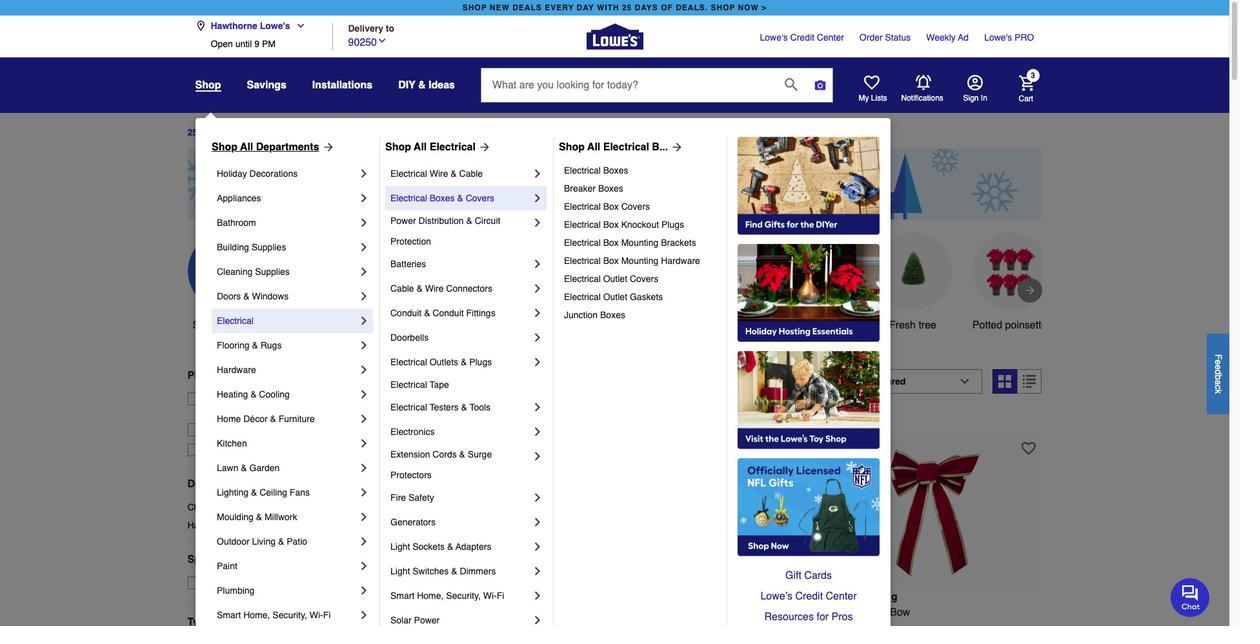 Task type: describe. For each thing, give the bounding box(es) containing it.
center for lowe's credit center
[[826, 591, 857, 602]]

shop all deals button
[[188, 232, 265, 333]]

shop for shop all deals
[[193, 319, 217, 331]]

hawthorne lowe's & nearby stores
[[207, 407, 347, 417]]

appliances link
[[217, 186, 358, 210]]

chevron right image for lawn & garden link
[[358, 462, 370, 474]]

generators
[[391, 517, 436, 527]]

string inside holiday living 100-count 20.62-ft white incandescent plug- in christmas string lights
[[440, 622, 467, 626]]

living for holiday living
[[624, 319, 651, 331]]

open
[[211, 39, 233, 49]]

2 conduit from the left
[[433, 308, 464, 318]]

electrical for electrical boxes & covers
[[391, 193, 427, 203]]

shop all electrical b... link
[[559, 139, 684, 155]]

2 e from the top
[[1213, 364, 1224, 369]]

electrical link
[[217, 309, 358, 333]]

find gifts for the diyer. image
[[738, 137, 880, 235]]

in inside holiday living 8.5-in w red bow
[[845, 606, 853, 618]]

0 vertical spatial cable
[[459, 168, 483, 179]]

1 horizontal spatial fi
[[497, 591, 504, 601]]

chevron right image for holiday decorations
[[358, 167, 370, 180]]

chevron right image for the leftmost smart home, security, wi-fi link
[[358, 609, 370, 622]]

chevron right image for bathroom
[[358, 216, 370, 229]]

lights inside 100-count 20.62-ft multicolor incandescent plug-in christmas string lights
[[718, 622, 745, 626]]

25 days of deals link
[[188, 127, 259, 138]]

artificial
[[296, 319, 332, 331]]

adapters
[[456, 542, 491, 552]]

& inside power distribution & circuit protection
[[466, 216, 472, 226]]

lowe's down free store pickup today at: at the bottom left of the page
[[253, 407, 281, 417]]

2 heart outline image from the left
[[1022, 441, 1036, 455]]

search image
[[785, 78, 798, 91]]

1 vertical spatial security,
[[273, 610, 307, 620]]

holiday for holiday living
[[587, 319, 621, 331]]

chevron right image for heating & cooling
[[358, 388, 370, 401]]

holiday for holiday living 8.5-in w red bow
[[827, 591, 864, 603]]

1 horizontal spatial smart home, security, wi-fi link
[[391, 584, 531, 608]]

holiday up tools
[[489, 376, 545, 394]]

2 vertical spatial delivery
[[227, 445, 260, 455]]

8.5-
[[827, 606, 845, 618]]

chevron right image for 'doorbells' link
[[531, 331, 544, 344]]

0 horizontal spatial christmas
[[188, 502, 228, 512]]

1 horizontal spatial pickup
[[252, 394, 279, 404]]

& inside electrical wire & cable link
[[451, 168, 457, 179]]

& inside 'light sockets & adapters' "link"
[[447, 542, 453, 552]]

electrical box knockout plugs link
[[564, 216, 718, 234]]

0 horizontal spatial in
[[473, 376, 485, 394]]

millwork
[[265, 512, 297, 522]]

brackets
[[661, 238, 696, 248]]

fire
[[391, 492, 406, 503]]

90250 button
[[348, 33, 387, 50]]

cleaning
[[217, 267, 253, 277]]

lowe's credit center link
[[738, 586, 880, 607]]

hanging decoration button
[[678, 232, 756, 348]]

cards
[[804, 570, 832, 582]]

deals
[[513, 3, 542, 12]]

tree for fresh tree
[[919, 319, 937, 331]]

fast delivery
[[207, 445, 260, 455]]

electrical box mounting hardware
[[564, 256, 700, 266]]

lists
[[871, 94, 887, 103]]

25 days of deals. shop new deals every day. while supplies last. image
[[188, 148, 1042, 219]]

living for holiday living 8.5-in w red bow
[[867, 591, 898, 603]]

installations button
[[312, 74, 373, 97]]

shop new deals every day with 25 days of deals. shop now >
[[463, 3, 767, 12]]

sign in
[[963, 94, 987, 103]]

& inside home décor & furniture link
[[270, 414, 276, 424]]

& inside flooring & rugs "link"
[[252, 340, 258, 350]]

chevron right image for power distribution & circuit protection link
[[531, 216, 544, 229]]

decorations for holiday decorations
[[250, 168, 298, 179]]

lowe's left pro
[[984, 32, 1012, 43]]

chevron right image for appliances link
[[358, 192, 370, 205]]

electrical outlets & plugs
[[391, 357, 492, 367]]

& inside electrical testers & tools link
[[461, 402, 467, 412]]

extension cords & surge protectors
[[391, 449, 494, 480]]

0 vertical spatial savings
[[247, 79, 286, 91]]

all for shop all electrical b...
[[587, 141, 600, 153]]

covers for electrical outlet covers
[[630, 274, 659, 284]]

white inside white button
[[802, 319, 828, 331]]

electrical for electrical box mounting hardware
[[564, 256, 601, 266]]

chevron right image for cleaning supplies
[[358, 265, 370, 278]]

& up heating
[[224, 370, 232, 381]]

holiday hosting essentials. image
[[738, 244, 880, 342]]

box for hardware
[[603, 256, 619, 266]]

>
[[762, 3, 767, 12]]

electrical boxes & covers link
[[391, 186, 531, 210]]

chevron right image for electrical testers & tools
[[531, 401, 544, 414]]

electronics
[[391, 427, 435, 437]]

chevron right image for hardware
[[358, 363, 370, 376]]

products
[[409, 376, 469, 394]]

chevron down image
[[290, 21, 306, 31]]

christmas decorations
[[188, 502, 279, 512]]

living for outdoor living & patio
[[252, 536, 276, 547]]

& inside 'electrical outlets & plugs' link
[[461, 357, 467, 367]]

hawthorne for hawthorne lowe's & nearby stores
[[207, 407, 251, 417]]

electrical testers & tools
[[391, 402, 491, 412]]

incandescent inside 100-count 20.62-ft multicolor incandescent plug-in christmas string lights
[[739, 606, 801, 618]]

junction
[[564, 310, 598, 320]]

lowe's home improvement account image
[[967, 75, 983, 90]]

electrical outlets & plugs link
[[391, 350, 531, 374]]

0 vertical spatial deals
[[235, 127, 259, 138]]

1 vertical spatial delivery
[[235, 370, 275, 381]]

plumbing link
[[217, 578, 358, 603]]

gift cards link
[[738, 565, 880, 586]]

supplies for building supplies
[[252, 242, 286, 252]]

chevron right image for plumbing link
[[358, 584, 370, 597]]

fresh tree
[[889, 319, 937, 331]]

count inside 100-count 20.62-ft multicolor incandescent plug-in christmas string lights
[[624, 606, 651, 618]]

fresh
[[889, 319, 916, 331]]

electrical box covers
[[564, 201, 650, 212]]

1 horizontal spatial home,
[[417, 591, 444, 601]]

tree for artificial tree
[[335, 319, 353, 331]]

officially licensed n f l gifts. shop now. image
[[738, 458, 880, 556]]

decorations for christmas decorations
[[231, 502, 279, 512]]

power inside power distribution & circuit protection
[[391, 216, 416, 226]]

shop for shop
[[195, 79, 221, 91]]

center for lowe's credit center
[[817, 32, 844, 43]]

lowe's credit center
[[761, 591, 857, 602]]

until
[[235, 39, 252, 49]]

building supplies link
[[217, 235, 358, 259]]

holiday living
[[587, 319, 651, 331]]

0 horizontal spatial departments
[[188, 478, 251, 490]]

chevron down image
[[377, 35, 387, 46]]

electrical box mounting brackets link
[[564, 234, 718, 252]]

1 e from the top
[[1213, 359, 1224, 364]]

0 vertical spatial hardware
[[661, 256, 700, 266]]

diy & ideas
[[398, 79, 455, 91]]

holiday living 8.5-in w red bow
[[827, 591, 910, 618]]

supplies for cleaning supplies
[[255, 267, 290, 277]]

chevron right image for extension cords & surge protectors link
[[531, 450, 544, 463]]

0 vertical spatial security,
[[446, 591, 481, 601]]

1 heart outline image from the left
[[798, 441, 812, 455]]

lowe's home improvement cart image
[[1019, 75, 1034, 91]]

electrical box knockout plugs
[[564, 219, 684, 230]]

lowe's pro link
[[984, 31, 1034, 44]]

flooring
[[217, 340, 250, 350]]

solar power link
[[391, 608, 531, 626]]

boxes for junction boxes
[[600, 310, 625, 320]]

lawn
[[217, 463, 238, 473]]

1 vertical spatial wire
[[425, 283, 444, 294]]

lowe's pro
[[984, 32, 1034, 43]]

5013254527 element
[[827, 412, 888, 425]]

dimmers
[[460, 566, 496, 576]]

0 vertical spatial delivery
[[348, 23, 383, 33]]

cable & wire connectors link
[[391, 276, 531, 301]]

& inside electrical boxes & covers link
[[457, 193, 463, 203]]

offers
[[227, 554, 257, 565]]

generators link
[[391, 510, 531, 534]]

electrical for electrical outlets & plugs
[[391, 357, 427, 367]]

electrical box covers link
[[564, 198, 718, 216]]

20.62- inside 100-count 20.62-ft multicolor incandescent plug-in christmas string lights
[[654, 606, 683, 618]]

electrical for electrical wire & cable
[[391, 168, 427, 179]]

chevron right image for solar power
[[531, 614, 544, 626]]

batteries
[[391, 259, 426, 269]]

artificial tree
[[296, 319, 353, 331]]

1 vertical spatial savings button
[[482, 232, 559, 333]]

to
[[386, 23, 394, 33]]

testers
[[430, 402, 459, 412]]

electrical outlet covers link
[[564, 270, 718, 288]]

1 vertical spatial savings
[[502, 319, 539, 331]]

electrical for electrical tape
[[391, 380, 427, 390]]

in inside button
[[981, 94, 987, 103]]

light switches & dimmers link
[[391, 559, 531, 584]]

cleaning supplies
[[217, 267, 290, 277]]

0 vertical spatial departments
[[256, 141, 319, 153]]

lights inside holiday living 100-count 20.62-ft white incandescent plug- in christmas string lights
[[470, 622, 497, 626]]

0 horizontal spatial savings button
[[247, 74, 286, 97]]

furniture
[[279, 414, 315, 424]]

holiday for holiday decorations
[[217, 168, 247, 179]]

days
[[635, 3, 658, 12]]

connectors
[[446, 283, 492, 294]]

0 vertical spatial wire
[[430, 168, 448, 179]]

0 horizontal spatial smart
[[217, 610, 241, 620]]

& inside moulding & millwork link
[[256, 512, 262, 522]]

extension
[[391, 449, 430, 460]]

covers inside electrical boxes & covers link
[[466, 193, 494, 203]]

heating
[[217, 389, 248, 400]]

chevron right image for electrical boxes & covers
[[531, 192, 544, 205]]

paint link
[[217, 554, 358, 578]]

fast
[[207, 445, 224, 455]]

electrical tape
[[391, 380, 449, 390]]

patio
[[287, 536, 307, 547]]

with
[[597, 3, 619, 12]]

chevron right image for electrical link
[[358, 314, 370, 327]]

plugs for electrical outlets & plugs
[[469, 357, 492, 367]]

lowe's home improvement logo image
[[586, 8, 643, 65]]

outlet for gaskets
[[603, 292, 627, 302]]

special
[[188, 554, 224, 565]]

100-count 20.62-ft multicolor incandescent plug-in christmas string lights link
[[603, 591, 818, 626]]

lowe's home improvement notification center image
[[916, 75, 931, 90]]

doors & windows link
[[217, 284, 358, 309]]

shop all electrical link
[[385, 139, 491, 155]]

conduit & conduit fittings
[[391, 308, 495, 318]]

& inside hawthorne lowe's & nearby stores button
[[283, 407, 289, 417]]

mounting for hardware
[[621, 256, 659, 266]]



Task type: vqa. For each thing, say whether or not it's contained in the screenshot.
Cleaning Supplies
yes



Task type: locate. For each thing, give the bounding box(es) containing it.
in up tools
[[473, 376, 485, 394]]

christmas inside 100-count 20.62-ft multicolor incandescent plug-in christmas string lights
[[639, 622, 685, 626]]

0 vertical spatial 25
[[622, 3, 632, 12]]

0 horizontal spatial hardware
[[217, 365, 256, 375]]

cords
[[433, 449, 457, 460]]

conduit down cable & wire connectors
[[433, 308, 464, 318]]

visit the lowe's toy shop. image
[[738, 351, 880, 449]]

mounting down knockout
[[621, 238, 659, 248]]

heart outline image
[[798, 441, 812, 455], [1022, 441, 1036, 455]]

0 vertical spatial center
[[817, 32, 844, 43]]

open until 9 pm
[[211, 39, 276, 49]]

& inside the conduit & conduit fittings link
[[424, 308, 430, 318]]

credit
[[790, 32, 815, 43], [795, 591, 823, 602]]

hawthorne lowe's
[[211, 21, 290, 31]]

& right sockets at the left bottom
[[447, 542, 453, 552]]

decorations down holiday living
[[550, 376, 639, 394]]

holiday inside holiday living 8.5-in w red bow
[[827, 591, 864, 603]]

arrow right image for shop all electrical b...
[[668, 141, 684, 154]]

christmas inside holiday living 100-count 20.62-ft white incandescent plug- in christmas string lights
[[391, 622, 437, 626]]

lights down dimmers at the left of page
[[470, 622, 497, 626]]

pm
[[262, 39, 276, 49]]

0 vertical spatial in
[[473, 376, 485, 394]]

1 horizontal spatial ft
[[683, 606, 689, 618]]

batteries link
[[391, 252, 531, 276]]

0 vertical spatial savings button
[[247, 74, 286, 97]]

light for light switches & dimmers
[[391, 566, 410, 576]]

junction boxes link
[[564, 306, 718, 324]]

2 light from the top
[[391, 566, 410, 576]]

0 horizontal spatial tree
[[335, 319, 353, 331]]

& inside extension cords & surge protectors
[[459, 449, 465, 460]]

0 vertical spatial plugs
[[662, 219, 684, 230]]

boxes up the electrical box covers
[[598, 183, 623, 194]]

chevron right image for building supplies link
[[358, 241, 370, 254]]

covers up circuit
[[466, 193, 494, 203]]

electrical for electrical box mounting brackets
[[564, 238, 601, 248]]

ft inside 100-count 20.62-ft multicolor incandescent plug-in christmas string lights
[[683, 606, 689, 618]]

light down generators
[[391, 542, 410, 552]]

2 20.62- from the left
[[654, 606, 683, 618]]

2 compare from the left
[[850, 413, 888, 424]]

25 right the with
[[622, 3, 632, 12]]

hardware down flooring
[[217, 365, 256, 375]]

chevron right image for flooring & rugs
[[358, 339, 370, 352]]

decorations down shop all departments link
[[250, 168, 298, 179]]

shop for shop all electrical b...
[[559, 141, 585, 153]]

d
[[1213, 369, 1224, 374]]

chevron right image for electronics
[[531, 425, 544, 438]]

2 horizontal spatial christmas
[[639, 622, 685, 626]]

1 horizontal spatial string
[[688, 622, 715, 626]]

1 box from the top
[[603, 201, 619, 212]]

1 horizontal spatial heart outline image
[[1022, 441, 1036, 455]]

0 horizontal spatial 100-
[[379, 606, 400, 618]]

0 horizontal spatial smart home, security, wi-fi
[[217, 610, 331, 620]]

& right doors
[[243, 291, 250, 301]]

1 vertical spatial shop
[[193, 319, 217, 331]]

1 horizontal spatial arrow right image
[[668, 141, 684, 154]]

1 vertical spatial home,
[[243, 610, 270, 620]]

holiday up solar
[[379, 591, 416, 603]]

arrow right image
[[476, 141, 491, 154]]

20.62- left multicolor
[[654, 606, 683, 618]]

list view image
[[1023, 375, 1036, 388]]

string down multicolor
[[688, 622, 715, 626]]

windows
[[252, 291, 289, 301]]

kitchen
[[217, 438, 247, 449]]

shop up electrical boxes
[[559, 141, 585, 153]]

solar
[[391, 615, 412, 625]]

2 shop from the left
[[385, 141, 411, 153]]

shop for shop all departments
[[212, 141, 238, 153]]

credit for lowe's
[[790, 32, 815, 43]]

100-count 20.62-ft multicolor incandescent plug-in christmas string lights
[[603, 606, 801, 626]]

boxes inside electrical boxes & covers link
[[430, 193, 455, 203]]

2 string from the left
[[688, 622, 715, 626]]

living down 'switches' at left bottom
[[419, 591, 450, 603]]

chat invite button image
[[1171, 578, 1210, 617]]

1 vertical spatial outlet
[[603, 292, 627, 302]]

all inside 'button'
[[219, 319, 231, 331]]

1 vertical spatial white
[[468, 606, 494, 618]]

1 vertical spatial hawthorne
[[207, 407, 251, 417]]

in inside 100-count 20.62-ft multicolor incandescent plug-in christmas string lights
[[627, 622, 636, 626]]

2 incandescent from the left
[[739, 606, 801, 618]]

electrical for electrical outlet covers
[[564, 274, 601, 284]]

center inside lowe's credit center link
[[826, 591, 857, 602]]

location image
[[195, 21, 206, 31]]

0 vertical spatial outlet
[[603, 274, 627, 284]]

home, down plumbing
[[243, 610, 270, 620]]

weekly ad link
[[926, 31, 969, 44]]

& inside diy & ideas button
[[418, 79, 426, 91]]

1 count from the left
[[400, 606, 427, 618]]

electrical outlet gaskets
[[564, 292, 663, 302]]

chevron right image
[[531, 167, 544, 180], [358, 192, 370, 205], [531, 216, 544, 229], [358, 241, 370, 254], [531, 307, 544, 320], [358, 314, 370, 327], [531, 331, 544, 344], [531, 450, 544, 463], [358, 462, 370, 474], [358, 486, 370, 499], [531, 491, 544, 504], [531, 540, 544, 553], [358, 560, 370, 573], [358, 584, 370, 597], [531, 589, 544, 602], [358, 609, 370, 622]]

arrow right image up poinsettia on the right bottom of page
[[1023, 284, 1036, 297]]

25 left days
[[188, 127, 198, 138]]

living for holiday living 100-count 20.62-ft white incandescent plug- in christmas string lights
[[419, 591, 450, 603]]

arrow right image inside shop all electrical b... link
[[668, 141, 684, 154]]

2 ft from the left
[[683, 606, 689, 618]]

& down batteries
[[417, 283, 423, 294]]

20.62- down light switches & dimmers
[[430, 606, 459, 618]]

potted
[[973, 319, 1003, 331]]

boxes for electrical boxes & covers
[[430, 193, 455, 203]]

delivery up lawn & garden
[[227, 445, 260, 455]]

arrow right image
[[319, 141, 335, 154], [668, 141, 684, 154], [1023, 284, 1036, 297]]

smart home, security, wi-fi link down dimmers at the left of page
[[391, 584, 531, 608]]

light inside "link"
[[391, 542, 410, 552]]

moulding & millwork link
[[217, 505, 358, 529]]

1 horizontal spatial tree
[[919, 319, 937, 331]]

living down "hanukkah decorations" link
[[252, 536, 276, 547]]

boxes
[[603, 165, 628, 176], [598, 183, 623, 194], [430, 193, 455, 203], [600, 310, 625, 320]]

ft left multicolor
[[683, 606, 689, 618]]

chevron right image for lighting & ceiling fans link at bottom
[[358, 486, 370, 499]]

covers for electrical box covers
[[621, 201, 650, 212]]

compare for 1001813120 element in the left bottom of the page
[[402, 413, 439, 424]]

&
[[418, 79, 426, 91], [451, 168, 457, 179], [457, 193, 463, 203], [466, 216, 472, 226], [417, 283, 423, 294], [243, 291, 250, 301], [424, 308, 430, 318], [252, 340, 258, 350], [461, 357, 467, 367], [224, 370, 232, 381], [251, 389, 257, 400], [461, 402, 467, 412], [283, 407, 289, 417], [270, 414, 276, 424], [459, 449, 465, 460], [241, 463, 247, 473], [251, 487, 257, 498], [256, 512, 262, 522], [278, 536, 284, 547], [447, 542, 453, 552], [451, 566, 457, 576]]

electrical for electrical box covers
[[564, 201, 601, 212]]

0 vertical spatial smart
[[391, 591, 415, 601]]

1 vertical spatial deals
[[233, 319, 260, 331]]

electrical boxes
[[564, 165, 628, 176]]

chevron right image for home décor & furniture
[[358, 412, 370, 425]]

lowe's down >
[[760, 32, 788, 43]]

decorations for hanukkah decorations
[[231, 520, 279, 530]]

0 vertical spatial pickup
[[188, 370, 221, 381]]

shop inside 'button'
[[193, 319, 217, 331]]

1 vertical spatial wi-
[[310, 610, 323, 620]]

& inside lawn & garden link
[[241, 463, 247, 473]]

boxes for electrical boxes
[[603, 165, 628, 176]]

cleaning supplies link
[[217, 259, 358, 284]]

20.62- inside holiday living 100-count 20.62-ft white incandescent plug- in christmas string lights
[[430, 606, 459, 618]]

electrical for electrical testers & tools
[[391, 402, 427, 412]]

shop all electrical b...
[[559, 141, 668, 153]]

all for shop all departments
[[240, 141, 253, 153]]

light left 'switches' at left bottom
[[391, 566, 410, 576]]

in
[[473, 376, 485, 394], [845, 606, 853, 618]]

smart home, security, wi-fi link down the paint link
[[217, 603, 358, 626]]

& inside the heating & cooling link
[[251, 389, 257, 400]]

departments up holiday decorations link
[[256, 141, 319, 153]]

1 horizontal spatial smart
[[391, 591, 415, 601]]

0 horizontal spatial in
[[379, 622, 388, 626]]

departments
[[256, 141, 319, 153], [188, 478, 251, 490]]

diy & ideas button
[[398, 74, 455, 97]]

power distribution & circuit protection link
[[391, 210, 531, 252]]

& inside lighting & ceiling fans link
[[251, 487, 257, 498]]

covers
[[466, 193, 494, 203], [621, 201, 650, 212], [630, 274, 659, 284]]

boxes down the shop all electrical b...
[[603, 165, 628, 176]]

1 vertical spatial in
[[845, 606, 853, 618]]

plug-
[[562, 606, 586, 618], [603, 622, 627, 626]]

supplies up windows on the left
[[255, 267, 290, 277]]

chevron right image for moulding & millwork
[[358, 511, 370, 523]]

camera image
[[814, 79, 827, 92]]

shop
[[195, 79, 221, 91], [193, 319, 217, 331]]

shop for shop all electrical
[[385, 141, 411, 153]]

1 horizontal spatial lights
[[718, 622, 745, 626]]

resources for pros
[[765, 611, 853, 623]]

pickup up free
[[188, 370, 221, 381]]

hanging decoration
[[693, 319, 741, 346]]

wire
[[430, 168, 448, 179], [425, 283, 444, 294]]

doors
[[217, 291, 241, 301]]

0 horizontal spatial home,
[[243, 610, 270, 620]]

1 horizontal spatial compare
[[850, 413, 888, 424]]

0 vertical spatial power
[[391, 216, 416, 226]]

sockets
[[413, 542, 445, 552]]

mounting
[[621, 238, 659, 248], [621, 256, 659, 266]]

1 shop from the left
[[463, 3, 487, 12]]

incandescent inside holiday living 100-count 20.62-ft white incandescent plug- in christmas string lights
[[497, 606, 559, 618]]

count inside holiday living 100-count 20.62-ft white incandescent plug- in christmas string lights
[[400, 606, 427, 618]]

box up electrical box knockout plugs
[[603, 201, 619, 212]]

plug- inside 100-count 20.62-ft multicolor incandescent plug-in christmas string lights
[[603, 622, 627, 626]]

in inside holiday living 100-count 20.62-ft white incandescent plug- in christmas string lights
[[379, 622, 388, 626]]

arrow right image up holiday decorations link
[[319, 141, 335, 154]]

& inside the outdoor living & patio link
[[278, 536, 284, 547]]

cable up electrical boxes & covers link
[[459, 168, 483, 179]]

decorations up the outdoor living & patio
[[231, 520, 279, 530]]

0 horizontal spatial savings
[[247, 79, 286, 91]]

tree right fresh
[[919, 319, 937, 331]]

paint
[[217, 561, 237, 571]]

1 vertical spatial hardware
[[217, 365, 256, 375]]

0 vertical spatial credit
[[790, 32, 815, 43]]

2 lights from the left
[[718, 622, 745, 626]]

0 horizontal spatial plug-
[[562, 606, 586, 618]]

knockout
[[621, 219, 659, 230]]

1 horizontal spatial 25
[[622, 3, 632, 12]]

arrow right image for shop all departments
[[319, 141, 335, 154]]

0 vertical spatial smart home, security, wi-fi
[[391, 591, 504, 601]]

compare inside 1001813120 element
[[402, 413, 439, 424]]

1 horizontal spatial savings
[[502, 319, 539, 331]]

lowe's up pm
[[260, 21, 290, 31]]

& left ceiling in the left of the page
[[251, 487, 257, 498]]

0 horizontal spatial white
[[468, 606, 494, 618]]

plugs up electrical tape link
[[469, 357, 492, 367]]

0 horizontal spatial pickup
[[188, 370, 221, 381]]

None search field
[[481, 68, 833, 114]]

all down 25 days of deals
[[240, 141, 253, 153]]

4 box from the top
[[603, 256, 619, 266]]

boxes for breaker boxes
[[598, 183, 623, 194]]

2 100- from the left
[[603, 606, 624, 618]]

100-
[[379, 606, 400, 618], [603, 606, 624, 618]]

0 horizontal spatial cable
[[391, 283, 414, 294]]

fire safety link
[[391, 485, 531, 510]]

1001813120 element
[[379, 412, 439, 425]]

0 vertical spatial fi
[[497, 591, 504, 601]]

electrical for electrical box knockout plugs
[[564, 219, 601, 230]]

& down today
[[283, 407, 289, 417]]

savings up 198 products in holiday decorations
[[502, 319, 539, 331]]

& inside light switches & dimmers link
[[451, 566, 457, 576]]

light for light sockets & adapters
[[391, 542, 410, 552]]

3
[[1031, 71, 1035, 80]]

lighting & ceiling fans link
[[217, 480, 358, 505]]

hawthorne for hawthorne lowe's
[[211, 21, 257, 31]]

2 outlet from the top
[[603, 292, 627, 302]]

& left "patio"
[[278, 536, 284, 547]]

2 horizontal spatial arrow right image
[[1023, 284, 1036, 297]]

deals inside 'button'
[[233, 319, 260, 331]]

chevron right image for light switches & dimmers
[[531, 565, 544, 578]]

mounting up electrical outlet covers link
[[621, 256, 659, 266]]

electrical testers & tools link
[[391, 395, 531, 420]]

arrow right image inside shop all departments link
[[319, 141, 335, 154]]

holiday up 8.5-
[[827, 591, 864, 603]]

power inside "link"
[[414, 615, 440, 625]]

covers inside electrical outlet covers link
[[630, 274, 659, 284]]

fans
[[290, 487, 310, 498]]

hawthorne down store
[[207, 407, 251, 417]]

heating & cooling
[[217, 389, 290, 400]]

outlet for covers
[[603, 274, 627, 284]]

1 100- from the left
[[379, 606, 400, 618]]

1 shop from the left
[[212, 141, 238, 153]]

2 tree from the left
[[919, 319, 937, 331]]

smart
[[391, 591, 415, 601], [217, 610, 241, 620]]

box for plugs
[[603, 219, 619, 230]]

red
[[868, 606, 887, 618]]

0 horizontal spatial conduit
[[391, 308, 422, 318]]

departments down lawn
[[188, 478, 251, 490]]

gift
[[786, 570, 802, 582]]

100- inside 100-count 20.62-ft multicolor incandescent plug-in christmas string lights
[[603, 606, 624, 618]]

wi- down plumbing link
[[310, 610, 323, 620]]

hardware down brackets
[[661, 256, 700, 266]]

1 horizontal spatial christmas
[[391, 622, 437, 626]]

2 count from the left
[[624, 606, 651, 618]]

chevron right image for outdoor living & patio
[[358, 535, 370, 548]]

shop
[[463, 3, 487, 12], [711, 3, 735, 12]]

1 vertical spatial mounting
[[621, 256, 659, 266]]

pickup
[[188, 370, 221, 381], [252, 394, 279, 404]]

boxes inside breaker boxes link
[[598, 183, 623, 194]]

boxes down electrical outlet gaskets
[[600, 310, 625, 320]]

& down electrical wire & cable link
[[457, 193, 463, 203]]

f e e d b a c k button
[[1207, 333, 1230, 414]]

& left circuit
[[466, 216, 472, 226]]

bathroom
[[217, 218, 256, 228]]

fi down plumbing link
[[323, 610, 331, 620]]

0 vertical spatial light
[[391, 542, 410, 552]]

chevron right image for kitchen
[[358, 437, 370, 450]]

1 vertical spatial supplies
[[255, 267, 290, 277]]

smart down plumbing
[[217, 610, 241, 620]]

e up d at the bottom
[[1213, 359, 1224, 364]]

in left w
[[845, 606, 853, 618]]

chevron right image for doors & windows
[[358, 290, 370, 303]]

0 horizontal spatial lights
[[470, 622, 497, 626]]

& right cords
[[459, 449, 465, 460]]

2 mounting from the top
[[621, 256, 659, 266]]

1 horizontal spatial incandescent
[[739, 606, 801, 618]]

chevron right image for 'light sockets & adapters' "link"
[[531, 540, 544, 553]]

electrical for electrical outlet gaskets
[[564, 292, 601, 302]]

box for brackets
[[603, 238, 619, 248]]

today
[[282, 394, 306, 404]]

1 conduit from the left
[[391, 308, 422, 318]]

departments element
[[188, 478, 358, 490]]

holiday inside holiday living 100-count 20.62-ft white incandescent plug- in christmas string lights
[[379, 591, 416, 603]]

1 tree from the left
[[335, 319, 353, 331]]

chevron right image for electrical wire & cable link
[[531, 167, 544, 180]]

hanukkah decorations link
[[188, 519, 358, 532]]

hardware inside 'link'
[[217, 365, 256, 375]]

outlet down electrical outlet covers
[[603, 292, 627, 302]]

covers inside "electrical box covers" link
[[621, 201, 650, 212]]

safety
[[409, 492, 434, 503]]

living inside holiday living 8.5-in w red bow
[[867, 591, 898, 603]]

hawthorne lowe's button
[[195, 13, 311, 39]]

1 vertical spatial light
[[391, 566, 410, 576]]

smart home, security, wi-fi
[[391, 591, 504, 601], [217, 610, 331, 620]]

string right solar power
[[440, 622, 467, 626]]

lowe's
[[260, 21, 290, 31], [760, 32, 788, 43], [984, 32, 1012, 43], [253, 407, 281, 417]]

& right store
[[251, 389, 257, 400]]

center inside lowe's credit center link
[[817, 32, 844, 43]]

boxes inside electrical boxes link
[[603, 165, 628, 176]]

& left the rugs
[[252, 340, 258, 350]]

shop new deals every day with 25 days of deals. shop now > link
[[460, 0, 770, 15]]

1 horizontal spatial plugs
[[662, 219, 684, 230]]

distribution
[[419, 216, 464, 226]]

0 vertical spatial mounting
[[621, 238, 659, 248]]

tools
[[470, 402, 491, 412]]

living inside holiday living 100-count 20.62-ft white incandescent plug- in christmas string lights
[[419, 591, 450, 603]]

ft inside holiday living 100-count 20.62-ft white incandescent plug- in christmas string lights
[[459, 606, 465, 618]]

0 horizontal spatial shop
[[463, 3, 487, 12]]

1 light from the top
[[391, 542, 410, 552]]

1 ft from the left
[[459, 606, 465, 618]]

1 20.62- from the left
[[430, 606, 459, 618]]

arrow right image up electrical boxes link
[[668, 141, 684, 154]]

0 horizontal spatial incandescent
[[497, 606, 559, 618]]

lowe's credit center
[[760, 32, 844, 43]]

3 shop from the left
[[559, 141, 585, 153]]

& inside cable & wire connectors link
[[417, 283, 423, 294]]

1 vertical spatial center
[[826, 591, 857, 602]]

100- inside holiday living 100-count 20.62-ft white incandescent plug- in christmas string lights
[[379, 606, 400, 618]]

holiday for holiday living 100-count 20.62-ft white incandescent plug- in christmas string lights
[[379, 591, 416, 603]]

sale
[[225, 578, 243, 588]]

smart home, security, wi-fi link
[[391, 584, 531, 608], [217, 603, 358, 626]]

chevron right image for batteries
[[531, 258, 544, 270]]

1 vertical spatial plugs
[[469, 357, 492, 367]]

1 horizontal spatial savings button
[[482, 232, 559, 333]]

1 mounting from the top
[[621, 238, 659, 248]]

2 horizontal spatial in
[[981, 94, 987, 103]]

lowe's home improvement lists image
[[864, 75, 879, 90]]

holiday decorations link
[[217, 161, 358, 186]]

living down "electrical outlet gaskets" link
[[624, 319, 651, 331]]

chevron right image for the paint link
[[358, 560, 370, 573]]

holiday living 100-count 20.62-ft white incandescent plug- in christmas string lights
[[379, 591, 586, 626]]

home, down 'switches' at left bottom
[[417, 591, 444, 601]]

boxes inside junction boxes link
[[600, 310, 625, 320]]

chevron right image for right smart home, security, wi-fi link
[[531, 589, 544, 602]]

deals right 'of'
[[235, 127, 259, 138]]

wi- down dimmers at the left of page
[[483, 591, 497, 601]]

living inside button
[[624, 319, 651, 331]]

plugs inside 'electrical outlets & plugs' link
[[469, 357, 492, 367]]

installations
[[312, 79, 373, 91]]

1 vertical spatial smart home, security, wi-fi
[[217, 610, 331, 620]]

all for shop all electrical
[[414, 141, 427, 153]]

0 horizontal spatial fi
[[323, 610, 331, 620]]

hawthorne up open until 9 pm
[[211, 21, 257, 31]]

smart home, security, wi-fi down plumbing link
[[217, 610, 331, 620]]

plug- inside holiday living 100-count 20.62-ft white incandescent plug- in christmas string lights
[[562, 606, 586, 618]]

1 incandescent from the left
[[497, 606, 559, 618]]

savings down pm
[[247, 79, 286, 91]]

1 horizontal spatial in
[[627, 622, 636, 626]]

1 vertical spatial 25
[[188, 127, 198, 138]]

hardware link
[[217, 358, 358, 382]]

1 string from the left
[[440, 622, 467, 626]]

compare inside '5013254527' element
[[850, 413, 888, 424]]

home
[[217, 414, 241, 424]]

box
[[603, 201, 619, 212], [603, 219, 619, 230], [603, 238, 619, 248], [603, 256, 619, 266]]

& left tools
[[461, 402, 467, 412]]

1 vertical spatial pickup
[[252, 394, 279, 404]]

& inside doors & windows link
[[243, 291, 250, 301]]

all up electrical boxes
[[587, 141, 600, 153]]

chevron right image for electrical outlets & plugs
[[531, 356, 544, 369]]

3 box from the top
[[603, 238, 619, 248]]

plugs for electrical box knockout plugs
[[662, 219, 684, 230]]

0 horizontal spatial arrow right image
[[319, 141, 335, 154]]

wire up electrical boxes & covers
[[430, 168, 448, 179]]

circuit
[[475, 216, 500, 226]]

flooring & rugs link
[[217, 333, 358, 358]]

shop all electrical
[[385, 141, 476, 153]]

2 box from the top
[[603, 219, 619, 230]]

1 compare from the left
[[402, 413, 439, 424]]

credit up resources for pros link
[[795, 591, 823, 602]]

1 horizontal spatial smart home, security, wi-fi
[[391, 591, 504, 601]]

0 horizontal spatial wi-
[[310, 610, 323, 620]]

1 outlet from the top
[[603, 274, 627, 284]]

center up 8.5-
[[826, 591, 857, 602]]

holiday decorations
[[217, 168, 298, 179]]

electrical for electrical boxes
[[564, 165, 601, 176]]

sign
[[963, 94, 979, 103]]

potted poinsettia
[[973, 319, 1050, 331]]

1 lights from the left
[[470, 622, 497, 626]]

holiday inside button
[[587, 319, 621, 331]]

grid view image
[[999, 375, 1012, 388]]

for
[[817, 611, 829, 623]]

special offers
[[188, 554, 257, 565]]

lights down multicolor
[[718, 622, 745, 626]]

all for shop all deals
[[219, 319, 231, 331]]

compare
[[402, 413, 439, 424], [850, 413, 888, 424]]

& up led
[[424, 308, 430, 318]]

deals up flooring & rugs
[[233, 319, 260, 331]]

Search Query text field
[[481, 68, 775, 102]]

holiday living button
[[580, 232, 657, 333]]

e up b
[[1213, 364, 1224, 369]]

1 horizontal spatial hardware
[[661, 256, 700, 266]]

doorbells link
[[391, 325, 531, 350]]

1 vertical spatial plug-
[[603, 622, 627, 626]]

living up red
[[867, 591, 898, 603]]

chevron right image for generators
[[531, 516, 544, 529]]

0 horizontal spatial smart home, security, wi-fi link
[[217, 603, 358, 626]]

power right solar
[[414, 615, 440, 625]]

25
[[622, 3, 632, 12], [188, 127, 198, 138]]

white inside holiday living 100-count 20.62-ft white incandescent plug- in christmas string lights
[[468, 606, 494, 618]]

2 horizontal spatial shop
[[559, 141, 585, 153]]

compare for '5013254527' element
[[850, 413, 888, 424]]

1 vertical spatial power
[[414, 615, 440, 625]]

1 vertical spatial smart
[[217, 610, 241, 620]]

0 horizontal spatial string
[[440, 622, 467, 626]]

all up electrical wire & cable
[[414, 141, 427, 153]]

chevron right image
[[358, 167, 370, 180], [531, 192, 544, 205], [358, 216, 370, 229], [531, 258, 544, 270], [358, 265, 370, 278], [531, 282, 544, 295], [358, 290, 370, 303], [358, 339, 370, 352], [531, 356, 544, 369], [358, 363, 370, 376], [358, 388, 370, 401], [531, 401, 544, 414], [358, 412, 370, 425], [531, 425, 544, 438], [358, 437, 370, 450], [358, 511, 370, 523], [531, 516, 544, 529], [358, 535, 370, 548], [531, 565, 544, 578], [531, 614, 544, 626]]

conduit up led
[[391, 308, 422, 318]]

shop up electrical wire & cable
[[385, 141, 411, 153]]

0 horizontal spatial compare
[[402, 413, 439, 424]]

boxes up distribution
[[430, 193, 455, 203]]

0 vertical spatial wi-
[[483, 591, 497, 601]]

mounting for brackets
[[621, 238, 659, 248]]

box up electrical outlet covers
[[603, 256, 619, 266]]

& right lawn
[[241, 463, 247, 473]]

delivery up 90250
[[348, 23, 383, 33]]

1 horizontal spatial wi-
[[483, 591, 497, 601]]

plugs inside electrical box knockout plugs link
[[662, 219, 684, 230]]

1 vertical spatial departments
[[188, 478, 251, 490]]

holiday up appliances
[[217, 168, 247, 179]]

chevron right image for the conduit & conduit fittings link
[[531, 307, 544, 320]]

2 shop from the left
[[711, 3, 735, 12]]

& right outlets
[[461, 357, 467, 367]]

covers up gaskets
[[630, 274, 659, 284]]

new
[[490, 3, 510, 12]]

box down electrical box knockout plugs
[[603, 238, 619, 248]]

& left dimmers at the left of page
[[451, 566, 457, 576]]

1 horizontal spatial count
[[624, 606, 651, 618]]

decorations down the lighting & ceiling fans
[[231, 502, 279, 512]]

credit for lowe's
[[795, 591, 823, 602]]

string inside 100-count 20.62-ft multicolor incandescent plug-in christmas string lights
[[688, 622, 715, 626]]

delivery to
[[348, 23, 394, 33]]

0 vertical spatial supplies
[[252, 242, 286, 252]]

plugs up brackets
[[662, 219, 684, 230]]

1 vertical spatial credit
[[795, 591, 823, 602]]

order
[[860, 32, 883, 43]]

0 horizontal spatial plugs
[[469, 357, 492, 367]]

chevron right image for fire safety link
[[531, 491, 544, 504]]

chevron right image for cable & wire connectors
[[531, 282, 544, 295]]

1 horizontal spatial white
[[802, 319, 828, 331]]



